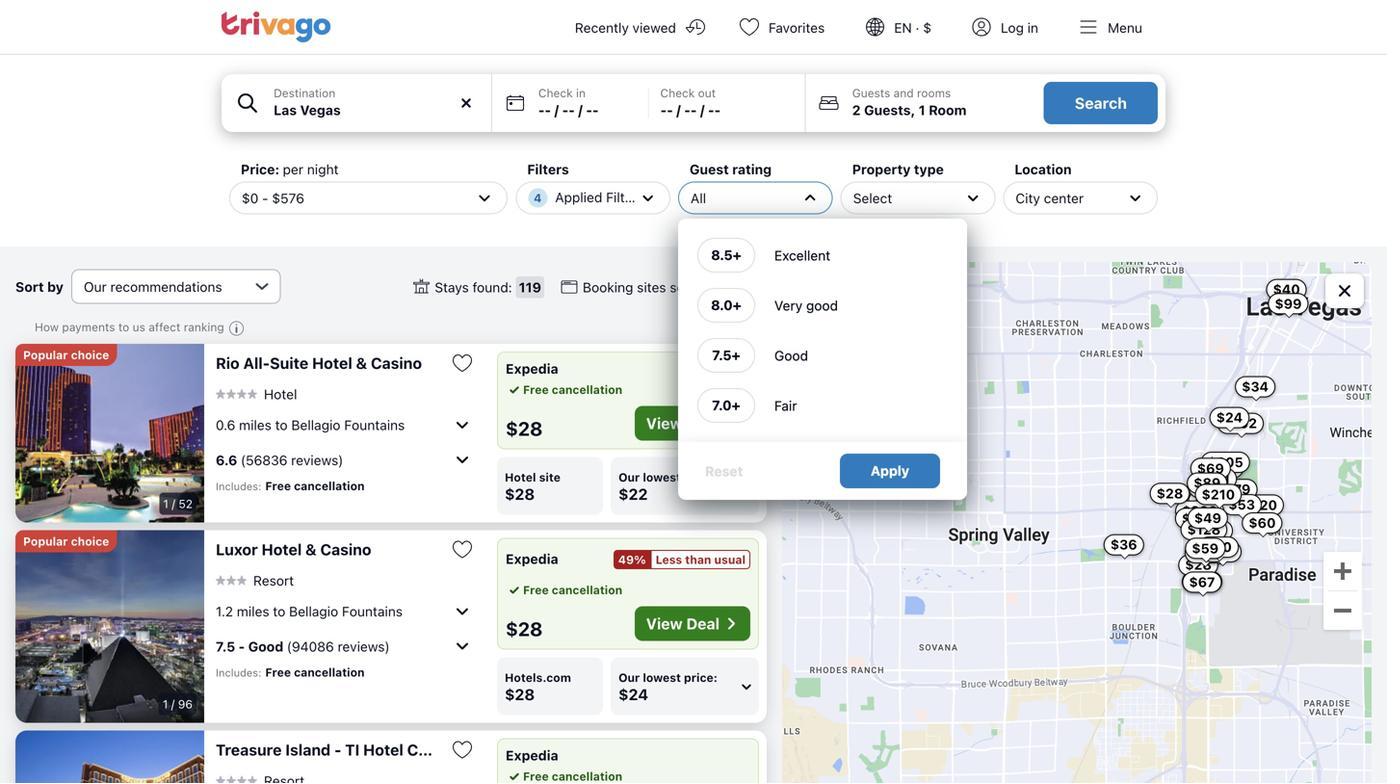 Task type: vqa. For each thing, say whether or not it's contained in the screenshot.


Task type: locate. For each thing, give the bounding box(es) containing it.
fountains down 'luxor hotel & casino' button
[[342, 604, 403, 620]]

recently
[[575, 20, 629, 36]]

hotel left site
[[505, 471, 536, 484]]

how payments to us affect ranking button
[[35, 320, 249, 340]]

excellent
[[775, 247, 831, 263]]

hotel down suite
[[264, 386, 297, 402]]

1 horizontal spatial $20
[[1252, 497, 1278, 513]]

booking sites searched: 325
[[583, 279, 764, 295]]

popular choice button
[[15, 344, 117, 366], [15, 531, 117, 553]]

deal down the 7.0+
[[687, 414, 720, 433]]

0 vertical spatial price:
[[684, 471, 718, 484]]

2 lowest from the top
[[643, 671, 681, 685]]

1 vertical spatial popular
[[23, 535, 68, 548]]

0 vertical spatial casino
[[371, 354, 422, 373]]

includes: for luxor
[[216, 667, 262, 680]]

fountains for hotel
[[344, 417, 405, 433]]

1 popular choice from the top
[[23, 348, 109, 362]]

$25 for $25
[[1195, 482, 1222, 498]]

rio all-suite hotel & casino, (las vegas, usa) image
[[15, 344, 204, 523]]

0 vertical spatial 1
[[919, 102, 926, 118]]

7.5
[[216, 639, 235, 655]]

view deal
[[647, 414, 720, 433], [647, 615, 720, 633]]

our for $22
[[619, 471, 640, 484]]

2 includes: free cancellation from the top
[[216, 666, 365, 680]]

treasure island - ti hotel casino, a radisson hotel button
[[216, 741, 592, 760]]

1 view deal from the top
[[647, 414, 720, 433]]

2 vertical spatial to
[[273, 604, 286, 620]]

casino up 0.6 miles to bellagio fountains button at the left of the page
[[371, 354, 422, 373]]

2 our from the top
[[619, 671, 640, 685]]

good down very
[[775, 348, 809, 364]]

$24 right hotels.com $28
[[619, 686, 649, 704]]

1 vertical spatial $59 button
[[1186, 538, 1226, 559]]

search
[[1075, 94, 1128, 112]]

0 vertical spatial fountains
[[344, 417, 405, 433]]

0 vertical spatial $24
[[1217, 410, 1244, 426]]

0 vertical spatial choice
[[71, 348, 109, 362]]

expedia right a
[[506, 748, 559, 764]]

2 expedia from the top
[[506, 551, 559, 567]]

good right 7.5
[[248, 639, 284, 655]]

1 horizontal spatial $24
[[1217, 410, 1244, 426]]

casino up 1.2 miles to bellagio fountains button
[[320, 541, 372, 559]]

$28 inside hotels.com $28
[[505, 686, 535, 704]]

$305 button
[[1202, 452, 1251, 473]]

$49 button
[[1188, 508, 1229, 529]]

free up hotels.com
[[523, 584, 549, 597]]

0 vertical spatial includes: free cancellation
[[216, 480, 365, 493]]

0 vertical spatial popular choice
[[23, 348, 109, 362]]

1 vertical spatial $28 button
[[1179, 555, 1219, 576]]

& inside button
[[306, 541, 317, 559]]

$60 button
[[1243, 513, 1283, 534]]

0 horizontal spatial $20
[[1209, 544, 1236, 560]]

1 view deal button from the top
[[635, 406, 751, 441]]

1 vertical spatial 1
[[163, 497, 169, 511]]

$200 button
[[1176, 501, 1225, 522]]

our right hotels.com
[[619, 671, 640, 685]]

0 vertical spatial expedia
[[506, 361, 559, 377]]

0 vertical spatial miles
[[239, 417, 272, 433]]

2 check from the left
[[661, 86, 695, 100]]

cancellation down the (94086
[[294, 666, 365, 680]]

$36 button
[[1104, 535, 1145, 556]]

to left us
[[118, 320, 129, 334]]

1 for luxor hotel & casino
[[163, 698, 168, 711]]

1 horizontal spatial check
[[661, 86, 695, 100]]

$59 button
[[1189, 491, 1229, 512], [1186, 538, 1226, 559]]

view deal button down than
[[635, 607, 751, 641]]

1 our from the top
[[619, 471, 640, 484]]

1 free cancellation from the top
[[523, 383, 623, 397]]

$28 button
[[1151, 483, 1191, 504], [1179, 555, 1219, 576]]

destination
[[274, 86, 336, 100]]

2
[[853, 102, 861, 118]]

1 horizontal spatial good
[[775, 348, 809, 364]]

$24 down $34 button
[[1217, 410, 1244, 426]]

1 includes: free cancellation from the top
[[216, 480, 365, 493]]

miles inside button
[[237, 604, 269, 620]]

0 vertical spatial deal
[[687, 414, 720, 433]]

0 vertical spatial filters
[[528, 161, 569, 177]]

1.2
[[216, 604, 233, 620]]

check right clear image
[[539, 86, 573, 100]]

in down recently
[[576, 86, 586, 100]]

guests
[[853, 86, 891, 100]]

price: inside our lowest price: $22
[[684, 471, 718, 484]]

includes: free cancellation down 7.5 - good (94086 reviews)
[[216, 666, 365, 680]]

$20
[[1252, 497, 1278, 513], [1209, 544, 1236, 560]]

0 vertical spatial lowest
[[643, 471, 681, 484]]

1 down rooms
[[919, 102, 926, 118]]

to up 6.6 (56836 reviews)
[[275, 417, 288, 433]]

en · $ button
[[848, 0, 955, 54]]

1 vertical spatial choice
[[71, 535, 109, 548]]

2 vertical spatial expedia
[[506, 748, 559, 764]]

0 horizontal spatial $24
[[619, 686, 649, 704]]

reviews) down 1.2 miles to bellagio fountains button
[[338, 639, 390, 655]]

0 vertical spatial popular
[[23, 348, 68, 362]]

0 horizontal spatial in
[[576, 86, 586, 100]]

free down 6.6 (56836 reviews)
[[265, 480, 291, 493]]

our inside the our lowest price: $24
[[619, 671, 640, 685]]

1 left "52"
[[163, 497, 169, 511]]

1 vertical spatial miles
[[237, 604, 269, 620]]

filters up the '4' at the top left of page
[[528, 161, 569, 177]]

1 price: from the top
[[684, 471, 718, 484]]

0 vertical spatial free cancellation button
[[506, 381, 623, 399]]

0 horizontal spatial filters
[[528, 161, 569, 177]]

to for rio
[[275, 417, 288, 433]]

view up our lowest price: $22
[[647, 414, 683, 433]]

en · $
[[895, 20, 932, 36]]

$200 $60
[[1183, 503, 1277, 531]]

1 / 96
[[163, 698, 193, 711]]

view up the our lowest price: $24
[[647, 615, 683, 633]]

search button
[[1045, 82, 1159, 124]]

lowest inside our lowest price: $22
[[643, 471, 681, 484]]

$39 button
[[1189, 544, 1229, 565]]

2 view deal button from the top
[[635, 607, 751, 641]]

fountains down the rio all-suite hotel & casino button
[[344, 417, 405, 433]]

popular for rio all-suite hotel & casino
[[23, 348, 68, 362]]

1 vertical spatial filters
[[606, 189, 644, 205]]

1 vertical spatial casino
[[320, 541, 372, 559]]

$67
[[1190, 574, 1216, 590]]

reviews) down 0.6 miles to bellagio fountains
[[291, 452, 344, 468]]

fountains inside button
[[344, 417, 405, 433]]

choice
[[71, 348, 109, 362], [71, 535, 109, 548]]

radisson
[[479, 741, 548, 760]]

2 includes: from the top
[[216, 667, 262, 680]]

1 check from the left
[[539, 86, 573, 100]]

$305 $151
[[1200, 454, 1244, 487]]

& up 0.6 miles to bellagio fountains button at the left of the page
[[356, 354, 367, 373]]

filters
[[528, 161, 569, 177], [606, 189, 644, 205]]

3 expedia from the top
[[506, 748, 559, 764]]

$40 button
[[1267, 279, 1308, 300]]

fountains inside button
[[342, 604, 403, 620]]

casino inside button
[[371, 354, 422, 373]]

free cancellation button up site
[[506, 381, 623, 399]]

1 vertical spatial to
[[275, 417, 288, 433]]

1 horizontal spatial in
[[1028, 20, 1039, 36]]

hotel site $28
[[505, 471, 561, 504]]

includes: free cancellation down 6.6 (56836 reviews)
[[216, 480, 365, 493]]

0 vertical spatial includes:
[[216, 480, 262, 493]]

view deal down the 7.0+
[[647, 414, 720, 433]]

96
[[178, 698, 193, 711]]

1 vertical spatial expedia
[[506, 551, 559, 567]]

free cancellation button for $28
[[506, 582, 623, 599]]

to down resort
[[273, 604, 286, 620]]

includes: down 6.6
[[216, 480, 262, 493]]

1 vertical spatial our
[[619, 671, 640, 685]]

viewed
[[633, 20, 677, 36]]

2 free cancellation button from the top
[[506, 582, 623, 599]]

1 popular from the top
[[23, 348, 68, 362]]

price: inside the our lowest price: $24
[[684, 671, 718, 685]]

luxor hotel & casino
[[216, 541, 372, 559]]

favorites
[[769, 20, 825, 36]]

0 vertical spatial view deal button
[[635, 406, 751, 441]]

1 vertical spatial free cancellation button
[[506, 582, 623, 599]]

$179
[[1219, 482, 1252, 498]]

bellagio inside button
[[289, 604, 338, 620]]

2 vertical spatial 1
[[163, 698, 168, 711]]

$20 down $95 'button'
[[1209, 544, 1236, 560]]

0 horizontal spatial check
[[539, 86, 573, 100]]

free cancellation for site
[[523, 383, 623, 397]]

2 popular choice button from the top
[[15, 531, 117, 553]]

in inside button
[[1028, 20, 1039, 36]]

$20 inside $53 $20
[[1252, 497, 1278, 513]]

bellagio up 6.6 (56836 reviews)
[[291, 417, 341, 433]]

$20 up $60
[[1252, 497, 1278, 513]]

us
[[133, 320, 145, 334]]

our up $22
[[619, 471, 640, 484]]

in inside check in -- / -- / --
[[576, 86, 586, 100]]

filters right 'applied'
[[606, 189, 644, 205]]

Destination search field
[[274, 100, 480, 120]]

view deal down the 49% less than usual on the bottom
[[647, 615, 720, 633]]

0 horizontal spatial &
[[306, 541, 317, 559]]

1 vertical spatial in
[[576, 86, 586, 100]]

$25 inside $25 $24 $34
[[1196, 480, 1222, 496]]

1 vertical spatial fountains
[[342, 604, 403, 620]]

0.6 miles to bellagio fountains button
[[216, 410, 474, 440]]

miles right 1.2
[[237, 604, 269, 620]]

1 vertical spatial free cancellation
[[523, 584, 623, 597]]

1 choice from the top
[[71, 348, 109, 362]]

includes: down 7.5
[[216, 667, 262, 680]]

price:
[[684, 471, 718, 484], [684, 671, 718, 685]]

2 view from the top
[[647, 615, 683, 633]]

0 horizontal spatial $20 button
[[1202, 542, 1242, 563]]

bellagio
[[291, 417, 341, 433], [289, 604, 338, 620]]

0 vertical spatial bellagio
[[291, 417, 341, 433]]

/
[[555, 102, 559, 118], [579, 102, 583, 118], [677, 102, 681, 118], [701, 102, 705, 118], [172, 497, 175, 511], [171, 698, 175, 711]]

miles inside button
[[239, 417, 272, 433]]

$151 button
[[1193, 469, 1238, 490]]

1 vertical spatial price:
[[684, 671, 718, 685]]

0 vertical spatial &
[[356, 354, 367, 373]]

1 vertical spatial reviews)
[[338, 639, 390, 655]]

0 vertical spatial free cancellation
[[523, 383, 623, 397]]

$
[[924, 20, 932, 36]]

$36 $25 $192
[[1111, 416, 1258, 561]]

trivago logo image
[[222, 12, 332, 42]]

0 vertical spatial $20
[[1252, 497, 1278, 513]]

1 expedia from the top
[[506, 361, 559, 377]]

less
[[656, 553, 683, 567]]

bellagio inside button
[[291, 417, 341, 433]]

1 vertical spatial bellagio
[[289, 604, 338, 620]]

1 vertical spatial view deal button
[[635, 607, 751, 641]]

in right log
[[1028, 20, 1039, 36]]

includes: free cancellation for all-
[[216, 480, 365, 493]]

2 popular from the top
[[23, 535, 68, 548]]

check left out
[[661, 86, 695, 100]]

free cancellation up site
[[523, 383, 623, 397]]

out
[[698, 86, 716, 100]]

our inside our lowest price: $22
[[619, 471, 640, 484]]

- inside button
[[334, 741, 342, 760]]

1 vertical spatial deal
[[687, 615, 720, 633]]

check inside check out -- / -- / --
[[661, 86, 695, 100]]

8.0+
[[711, 297, 742, 313]]

1 vertical spatial view deal
[[647, 615, 720, 633]]

0 vertical spatial in
[[1028, 20, 1039, 36]]

2 popular choice from the top
[[23, 535, 109, 548]]

2 deal from the top
[[687, 615, 720, 633]]

to inside button
[[273, 604, 286, 620]]

free cancellation down 49%
[[523, 584, 623, 597]]

1 vertical spatial includes:
[[216, 667, 262, 680]]

expedia down 119
[[506, 361, 559, 377]]

lowest for $22
[[643, 471, 681, 484]]

0 vertical spatial $20 button
[[1245, 495, 1285, 516]]

miles for all-
[[239, 417, 272, 433]]

hotel right suite
[[312, 354, 353, 373]]

$576
[[272, 190, 305, 206]]

in for log
[[1028, 20, 1039, 36]]

cancellation up site
[[552, 383, 623, 397]]

lowest inside the our lowest price: $24
[[643, 671, 681, 685]]

deal down than
[[687, 615, 720, 633]]

free cancellation button down 49%
[[506, 582, 623, 599]]

1 vertical spatial $24
[[619, 686, 649, 704]]

1 popular choice button from the top
[[15, 344, 117, 366]]

$28
[[506, 417, 543, 440], [505, 485, 535, 504], [1157, 486, 1184, 502], [1186, 557, 1213, 573], [506, 618, 543, 640], [505, 686, 535, 704]]

$151
[[1200, 471, 1231, 487]]

2 price: from the top
[[684, 671, 718, 685]]

1 vertical spatial includes: free cancellation
[[216, 666, 365, 680]]

price: for $22
[[684, 471, 718, 484]]

2 choice from the top
[[71, 535, 109, 548]]

$0 - $576
[[242, 190, 305, 206]]

0 vertical spatial popular choice button
[[15, 344, 117, 366]]

& up 1.2 miles to bellagio fountains
[[306, 541, 317, 559]]

2 free cancellation from the top
[[523, 584, 623, 597]]

view deal button for $22
[[635, 406, 751, 441]]

price: per night
[[241, 161, 339, 177]]

0 vertical spatial our
[[619, 471, 640, 484]]

1
[[919, 102, 926, 118], [163, 497, 169, 511], [163, 698, 168, 711]]

our lowest price: $22
[[619, 471, 718, 504]]

1 vertical spatial popular choice
[[23, 535, 109, 548]]

0 vertical spatial $28 button
[[1151, 483, 1191, 504]]

resort button
[[216, 572, 294, 589]]

miles right 0.6
[[239, 417, 272, 433]]

0 vertical spatial view deal
[[647, 414, 720, 433]]

1 lowest from the top
[[643, 471, 681, 484]]

and
[[894, 86, 914, 100]]

rooms
[[918, 86, 952, 100]]

6.6
[[216, 452, 237, 468]]

1 vertical spatial lowest
[[643, 671, 681, 685]]

1 vertical spatial popular choice button
[[15, 531, 117, 553]]

night
[[307, 161, 339, 177]]

1 deal from the top
[[687, 414, 720, 433]]

suite
[[270, 354, 309, 373]]

bellagio up the (94086
[[289, 604, 338, 620]]

applied filters
[[555, 189, 644, 205]]

resort
[[253, 573, 294, 589]]

choice for rio all-suite hotel & casino
[[71, 348, 109, 362]]

check inside check in -- / -- / --
[[539, 86, 573, 100]]

bellagio for casino
[[289, 604, 338, 620]]

1 includes: from the top
[[216, 480, 262, 493]]

0 vertical spatial good
[[775, 348, 809, 364]]

view deal button up reset button
[[635, 406, 751, 441]]

hotel right radisson
[[552, 741, 592, 760]]

sort by
[[15, 279, 64, 295]]

&
[[356, 354, 367, 373], [306, 541, 317, 559]]

·
[[916, 20, 920, 36]]

en
[[895, 20, 912, 36]]

1 vertical spatial &
[[306, 541, 317, 559]]

hotel right ti
[[363, 741, 404, 760]]

by
[[47, 279, 64, 295]]

1 free cancellation button from the top
[[506, 381, 623, 399]]

guests and rooms 2 guests, 1 room
[[853, 86, 967, 118]]

expedia
[[506, 361, 559, 377], [506, 551, 559, 567], [506, 748, 559, 764]]

8.5+
[[711, 247, 742, 263]]

1 vertical spatial view
[[647, 615, 683, 633]]

1 left "96"
[[163, 698, 168, 711]]

popular choice for rio all-suite hotel & casino
[[23, 348, 109, 362]]

1 vertical spatial good
[[248, 639, 284, 655]]

0 vertical spatial view
[[647, 414, 683, 433]]

expedia down "hotel site $28"
[[506, 551, 559, 567]]

hotel up resort
[[262, 541, 302, 559]]

payments
[[62, 320, 115, 334]]

1 horizontal spatial &
[[356, 354, 367, 373]]



Task type: describe. For each thing, give the bounding box(es) containing it.
$305
[[1208, 454, 1244, 470]]

$240 $128
[[1183, 511, 1222, 538]]

1 for rio all-suite hotel & casino
[[163, 497, 169, 511]]

found:
[[473, 279, 513, 295]]

$24 inside the our lowest price: $24
[[619, 686, 649, 704]]

casino inside button
[[320, 541, 372, 559]]

$50
[[1206, 539, 1233, 555]]

Destination field
[[222, 74, 491, 132]]

very good
[[775, 298, 839, 313]]

free cancellation button for site
[[506, 381, 623, 399]]

includes: free cancellation for hotel
[[216, 666, 365, 680]]

popular choice for luxor hotel & casino
[[23, 535, 109, 548]]

price: for $24
[[684, 671, 718, 685]]

how
[[35, 320, 59, 334]]

rio
[[216, 354, 240, 373]]

$128 button
[[1181, 519, 1228, 541]]

0 vertical spatial reviews)
[[291, 452, 344, 468]]

treasure island - ti hotel casino, a radisson hotel
[[216, 741, 592, 760]]

free down 7.5 - good (94086 reviews)
[[265, 666, 291, 680]]

$67 button
[[1183, 572, 1223, 593]]

$89 button
[[1188, 473, 1228, 494]]

room
[[929, 102, 967, 118]]

type
[[915, 161, 944, 177]]

0 horizontal spatial good
[[248, 639, 284, 655]]

1 view from the top
[[647, 414, 683, 433]]

$95
[[1200, 523, 1227, 539]]

site
[[539, 471, 561, 484]]

lowest for $24
[[643, 671, 681, 685]]

view deal button for $24
[[635, 607, 751, 641]]

popular for luxor hotel & casino
[[23, 535, 68, 548]]

$53 button
[[1223, 495, 1263, 516]]

$200
[[1183, 503, 1218, 519]]

popular choice button for luxor hotel & casino
[[15, 531, 117, 553]]

clear image
[[458, 94, 475, 112]]

8.5+ button
[[698, 238, 756, 273]]

popular choice button for rio all-suite hotel & casino
[[15, 344, 117, 366]]

menu
[[1108, 20, 1143, 36]]

check for check in -- / -- / --
[[539, 86, 573, 100]]

includes: for rio
[[216, 480, 262, 493]]

property
[[853, 161, 911, 177]]

0 vertical spatial $59 button
[[1189, 491, 1229, 512]]

$192
[[1225, 416, 1258, 431]]

$25 inside $36 $25 $192
[[1192, 545, 1219, 561]]

$36
[[1111, 537, 1138, 553]]

all
[[691, 190, 707, 206]]

$93 button
[[1183, 572, 1223, 593]]

7.0+ button
[[698, 388, 756, 423]]

$53
[[1229, 497, 1256, 513]]

guest
[[690, 161, 729, 177]]

$240
[[1183, 511, 1218, 527]]

luxor
[[216, 541, 258, 559]]

how payments to us affect ranking
[[35, 320, 224, 334]]

bellagio for hotel
[[291, 417, 341, 433]]

2 view deal from the top
[[647, 615, 720, 633]]

hotel button
[[216, 386, 297, 403]]

free cancellation for $28
[[523, 584, 623, 597]]

center
[[1045, 190, 1084, 206]]

1 vertical spatial $20 button
[[1202, 542, 1242, 563]]

6.6 (56836 reviews)
[[216, 452, 344, 468]]

select
[[854, 190, 893, 206]]

apply
[[871, 463, 910, 479]]

island
[[286, 741, 331, 760]]

favorites link
[[723, 0, 848, 54]]

1 horizontal spatial filters
[[606, 189, 644, 205]]

0 vertical spatial $59
[[1196, 493, 1222, 509]]

to for luxor
[[273, 604, 286, 620]]

$24 inside $25 $24 $34
[[1217, 410, 1244, 426]]

affect
[[149, 320, 181, 334]]

reset
[[706, 463, 743, 479]]

our for $24
[[619, 671, 640, 685]]

in for check
[[576, 86, 586, 100]]

hotel inside "hotel site $28"
[[505, 471, 536, 484]]

map region
[[783, 262, 1373, 784]]

$89
[[1194, 475, 1222, 491]]

$28 inside "hotel site $28"
[[505, 485, 535, 504]]

1 vertical spatial $59
[[1193, 541, 1219, 556]]

fountains for casino
[[342, 604, 403, 620]]

than
[[686, 553, 712, 567]]

free up site
[[523, 383, 549, 397]]

reset button
[[706, 463, 743, 480]]

0.6 miles to bellagio fountains
[[216, 417, 405, 433]]

ranking
[[184, 320, 224, 334]]

1.2 miles to bellagio fountains
[[216, 604, 403, 620]]

expedia for treasure island - ti hotel casino, a radisson hotel
[[506, 748, 559, 764]]

stays found: 119
[[435, 279, 542, 295]]

0.6
[[216, 417, 236, 433]]

expedia for rio all-suite hotel & casino
[[506, 361, 559, 377]]

7.5 - good (94086 reviews)
[[216, 639, 390, 655]]

(56836
[[241, 452, 288, 468]]

log in button
[[955, 0, 1062, 54]]

fair
[[775, 398, 798, 414]]

check for check out -- / -- / --
[[661, 86, 695, 100]]

per
[[283, 161, 304, 177]]

hotels.com $28
[[505, 671, 571, 704]]

7.5+ button
[[698, 338, 756, 373]]

very
[[775, 298, 803, 313]]

luxor hotel & casino, (las vegas, usa) image
[[15, 531, 204, 723]]

cancellation down 49%
[[552, 584, 623, 597]]

treasure island - ti hotel casino, a radisson hotel, (las vegas, usa) image
[[15, 731, 204, 784]]

$24 button
[[1210, 407, 1250, 429]]

check out -- / -- / --
[[661, 86, 721, 118]]

0 vertical spatial to
[[118, 320, 129, 334]]

$25 $24 $34
[[1196, 379, 1270, 496]]

log
[[1001, 20, 1025, 36]]

$49
[[1195, 510, 1222, 526]]

1 vertical spatial $20
[[1209, 544, 1236, 560]]

$69
[[1198, 461, 1225, 476]]

$69 $89
[[1194, 461, 1225, 491]]

guest rating
[[690, 161, 772, 177]]

choice for luxor hotel & casino
[[71, 535, 109, 548]]

sites
[[637, 279, 667, 295]]

8.0+ button
[[698, 288, 756, 323]]

city center
[[1016, 190, 1084, 206]]

our lowest price: $24
[[619, 671, 718, 704]]

4
[[534, 191, 542, 205]]

$25 for $25 $24 $34
[[1196, 480, 1222, 496]]

1 horizontal spatial $20 button
[[1245, 495, 1285, 516]]

all-
[[243, 354, 270, 373]]

ti
[[345, 741, 360, 760]]

$159 button
[[1198, 458, 1245, 479]]

$93
[[1189, 574, 1216, 590]]

1.2 miles to bellagio fountains button
[[216, 596, 474, 627]]

miles for hotel
[[237, 604, 269, 620]]

1 / 52
[[163, 497, 193, 511]]

check in -- / -- / --
[[539, 86, 599, 118]]

hotels.com
[[505, 671, 571, 685]]

cancellation down 6.6 (56836 reviews)
[[294, 480, 365, 493]]

$60
[[1250, 515, 1277, 531]]

1 inside guests and rooms 2 guests, 1 room
[[919, 102, 926, 118]]

7.5+
[[713, 347, 741, 363]]

& inside button
[[356, 354, 367, 373]]



